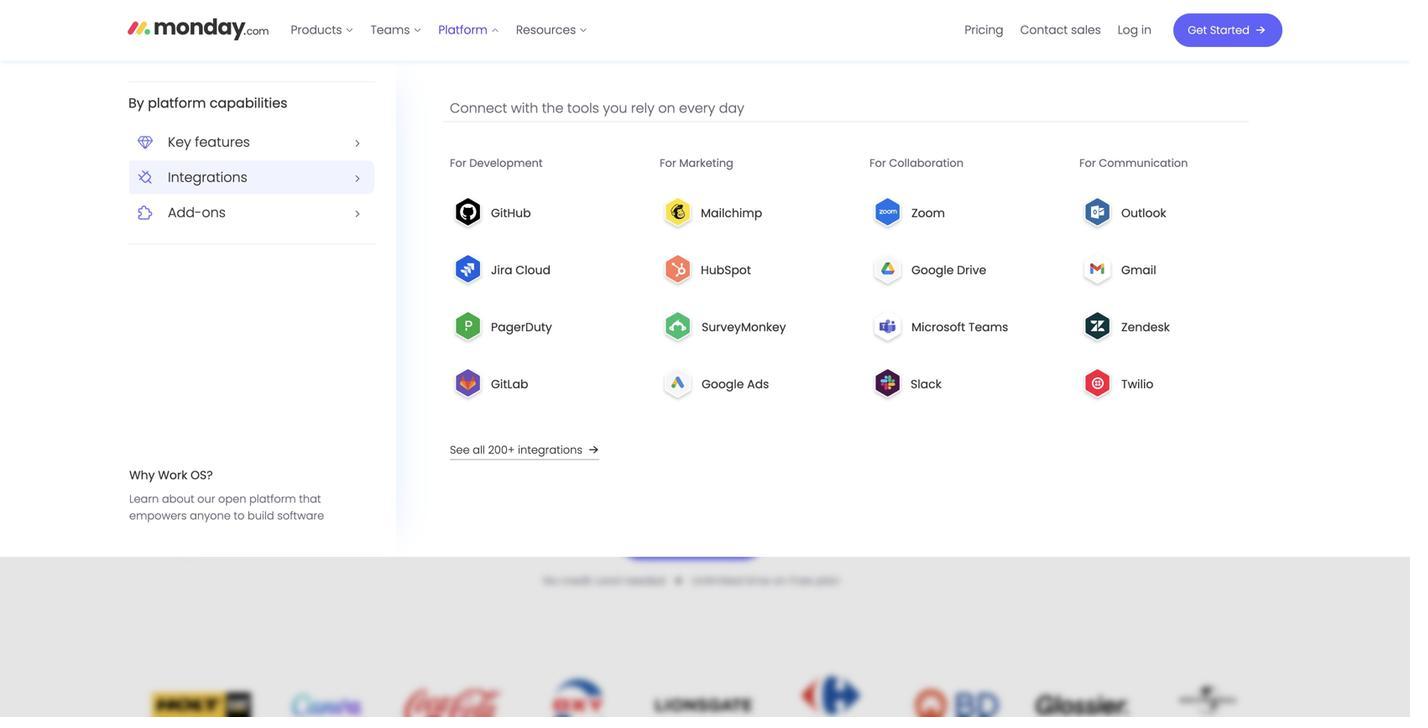 Task type: describe. For each thing, give the bounding box(es) containing it.
log in
[[1118, 22, 1152, 38]]

google drive
[[911, 262, 986, 279]]

card
[[595, 574, 620, 589]]

ons
[[202, 203, 226, 222]]

0 horizontal spatial on
[[632, 201, 654, 224]]

monday.com logo image
[[128, 11, 269, 46]]

open
[[218, 492, 246, 507]]

microsoft teams
[[911, 319, 1008, 336]]

slack link
[[871, 367, 1029, 403]]

none checkbox more
[[1051, 376, 1155, 479]]

key features
[[168, 133, 250, 151]]

for marketing
[[660, 156, 733, 171]]

twilio link
[[1081, 367, 1239, 403]]

2 horizontal spatial on
[[773, 574, 787, 589]]

hubspot link
[[661, 253, 819, 289]]

pagerduty
[[491, 319, 552, 336]]

management
[[470, 294, 563, 313]]

needs.
[[801, 234, 856, 258]]

lifecycles
[[947, 314, 998, 329]]

drive
[[957, 262, 986, 279]]

run all your work on one platform with customizable
[[488, 201, 922, 224]]

platform up products that scale with your needs.
[[695, 201, 767, 224]]

platform up key
[[148, 94, 206, 112]]

work inside why work os? learn about our open platform that empowers anyone to build software
[[158, 467, 187, 484]]

mailchimp
[[701, 205, 762, 221]]

1 horizontal spatial your
[[760, 234, 797, 258]]

mailchimp link
[[661, 195, 819, 232]]

zendesk link
[[1081, 310, 1239, 346]]

coca cola image
[[404, 679, 503, 718]]

pagerduty link
[[452, 310, 609, 346]]

canva image
[[278, 694, 377, 717]]

work inside work management run all aspects of work
[[432, 294, 467, 313]]

our
[[197, 492, 215, 507]]

integrations
[[168, 168, 247, 187]]

with inside the main submenu element
[[511, 99, 538, 118]]

for for zoom
[[870, 156, 886, 171]]

contact
[[1020, 22, 1068, 38]]

outlook
[[1121, 205, 1166, 221]]

product
[[901, 314, 945, 329]]

manage product lifecycles
[[853, 314, 998, 329]]

add-
[[168, 203, 202, 222]]

on inside the main submenu element
[[658, 99, 675, 118]]

add-ons
[[168, 203, 226, 222]]

glossier image
[[1033, 695, 1132, 716]]

google for google ads
[[702, 376, 744, 393]]

0 horizontal spatial teams
[[371, 22, 410, 38]]

connect with the tools you rely on every day
[[450, 99, 744, 118]]

list containing by platform capabilities
[[0, 0, 1410, 718]]

products link
[[282, 17, 362, 44]]

ops image
[[381, 401, 415, 434]]

zendesk
[[1121, 319, 1170, 336]]

scale
[[672, 234, 717, 258]]

learn
[[129, 492, 159, 507]]

run inside work management run all aspects of work
[[432, 314, 452, 329]]

more image
[[1086, 401, 1120, 434]]

platform up zoom
[[806, 107, 1030, 177]]

platform
[[438, 22, 487, 38]]

marketing
[[679, 156, 733, 171]]

platform inside why work os? learn about our open platform that empowers anyone to build software
[[249, 492, 296, 507]]

github link
[[452, 195, 609, 232]]

the
[[542, 99, 564, 118]]

universal music group image
[[1159, 687, 1258, 718]]

key
[[168, 133, 191, 151]]

bd image
[[907, 683, 1006, 718]]

github
[[491, 205, 531, 221]]

software
[[277, 509, 324, 524]]

twilio
[[1121, 376, 1154, 393]]

capabilities
[[210, 94, 287, 112]]

contact sales
[[1020, 22, 1101, 38]]

anyone
[[190, 509, 231, 524]]

for for mailchimp
[[660, 156, 676, 171]]

microsoft teams link
[[871, 310, 1029, 346]]

why work os? learn about our open platform that empowers anyone to build software
[[129, 467, 324, 524]]

by
[[128, 94, 144, 112]]

jira cloud
[[491, 262, 551, 279]]

jira
[[491, 262, 512, 279]]

zoom link
[[871, 195, 1029, 232]]

google drive link
[[871, 253, 1029, 289]]

get
[[1188, 23, 1207, 38]]

get started button
[[1173, 13, 1282, 47]]

to inside why work os? learn about our open platform that empowers anyone to build software
[[234, 509, 245, 524]]

aspects
[[471, 314, 514, 329]]

2 horizontal spatial with
[[771, 201, 805, 224]]

surveymonkey link
[[661, 310, 819, 346]]

cloud
[[516, 262, 551, 279]]

log
[[1118, 22, 1138, 38]]

resources
[[516, 22, 576, 38]]

collaboration
[[889, 156, 964, 171]]

features
[[195, 133, 250, 151]]

unlimited
[[692, 574, 743, 589]]

0 vertical spatial to
[[605, 107, 657, 177]]



Task type: locate. For each thing, give the bounding box(es) containing it.
with left the
[[511, 99, 538, 118]]

0 horizontal spatial that
[[299, 492, 321, 507]]

outlook link
[[1081, 195, 1239, 232]]

all
[[524, 201, 543, 224], [455, 314, 468, 329], [473, 443, 485, 458]]

None checkbox
[[463, 376, 567, 479], [581, 376, 685, 479], [698, 376, 802, 479], [463, 376, 567, 479], [581, 376, 685, 479], [698, 376, 802, 479]]

1 vertical spatial all
[[455, 314, 468, 329]]

list inside main element
[[956, 0, 1160, 60]]

log in link
[[1109, 17, 1160, 44]]

you
[[603, 99, 627, 118]]

sales right contact
[[1071, 22, 1101, 38]]

1 horizontal spatial work
[[589, 201, 628, 224]]

rely
[[631, 99, 655, 118]]

1 horizontal spatial to
[[605, 107, 657, 177]]

ads
[[747, 376, 769, 393]]

for collaboration
[[870, 156, 964, 171]]

manage product lifecycles button
[[798, 284, 1006, 340]]

group
[[222, 370, 1162, 486]]

google left drive
[[911, 262, 954, 279]]

your
[[548, 201, 584, 224], [760, 234, 797, 258]]

0 horizontal spatial google
[[702, 376, 744, 393]]

for communication
[[1079, 156, 1188, 171]]

1 horizontal spatial google
[[911, 262, 954, 279]]

day
[[719, 99, 744, 118]]

see all 200+ integrations link
[[450, 440, 603, 460]]

sales down crm
[[703, 314, 731, 329]]

free
[[790, 574, 813, 589]]

1 vertical spatial on
[[632, 201, 654, 224]]

for for github
[[450, 156, 466, 171]]

2 vertical spatial with
[[721, 234, 756, 258]]

customizable
[[810, 201, 922, 224]]

0 horizontal spatial work
[[531, 314, 556, 329]]

on right the rely
[[658, 99, 675, 118]]

all inside work management run all aspects of work
[[455, 314, 468, 329]]

google ads link
[[661, 367, 819, 403]]

on
[[658, 99, 675, 118], [632, 201, 654, 224], [773, 574, 787, 589]]

1 horizontal spatial sales
[[1071, 22, 1101, 38]]

1 vertical spatial sales
[[703, 314, 731, 329]]

hubspot
[[701, 262, 751, 279]]

surveymonkey
[[702, 319, 786, 336]]

development
[[469, 156, 543, 171]]

for left marketing
[[660, 156, 676, 171]]

teams
[[371, 22, 410, 38], [968, 319, 1008, 336]]

2 vertical spatial all
[[473, 443, 485, 458]]

one
[[658, 201, 690, 224]]

teams inside the main submenu element
[[968, 319, 1008, 336]]

work for on
[[589, 201, 628, 224]]

work management run all aspects of work
[[432, 294, 563, 329]]

for left development
[[450, 156, 466, 171]]

200+
[[488, 443, 515, 458]]

all down development
[[524, 201, 543, 224]]

all for see
[[473, 443, 485, 458]]

streamline
[[641, 314, 700, 329]]

1 vertical spatial teams
[[968, 319, 1008, 336]]

products
[[291, 22, 342, 38]]

run right "wm color" icon
[[432, 314, 452, 329]]

2 list from the left
[[956, 0, 1160, 60]]

none checkbox ops
[[346, 376, 450, 479]]

no credit card needed   ✦   unlimited time on free plan
[[543, 574, 840, 589]]

1 vertical spatial with
[[771, 201, 805, 224]]

0 horizontal spatial all
[[455, 314, 468, 329]]

with up needs.
[[771, 201, 805, 224]]

2 vertical spatial on
[[773, 574, 787, 589]]

0 vertical spatial sales
[[1071, 22, 1101, 38]]

needed
[[623, 574, 665, 589]]

your
[[380, 107, 498, 177]]

3 for from the left
[[870, 156, 886, 171]]

1 horizontal spatial that
[[634, 234, 668, 258]]

all for run
[[524, 201, 543, 224]]

gitlab
[[491, 376, 528, 393]]

1 vertical spatial google
[[702, 376, 744, 393]]

integrations
[[518, 443, 582, 458]]

work for platform
[[669, 107, 794, 177]]

teams right the microsoft
[[968, 319, 1008, 336]]

all left "aspects"
[[455, 314, 468, 329]]

all right see
[[473, 443, 485, 458]]

microsoft
[[911, 319, 965, 336]]

pricing
[[965, 22, 1004, 38]]

in
[[1141, 22, 1152, 38]]

2 vertical spatial work
[[531, 314, 556, 329]]

run
[[488, 201, 520, 224], [432, 314, 452, 329]]

manage
[[853, 314, 898, 329]]

products that scale with your needs.
[[554, 234, 856, 258]]

1 horizontal spatial all
[[473, 443, 485, 458]]

no
[[543, 574, 558, 589]]

of
[[517, 314, 528, 329]]

holtcat image
[[152, 693, 251, 718]]

0 horizontal spatial run
[[432, 314, 452, 329]]

for for outlook
[[1079, 156, 1096, 171]]

carrefour image
[[795, 677, 867, 718]]

pricing link
[[956, 17, 1012, 44]]

zoom
[[911, 205, 945, 221]]

4 for from the left
[[1079, 156, 1096, 171]]

0 horizontal spatial with
[[511, 99, 538, 118]]

gmail link
[[1081, 253, 1239, 289]]

sales inside sales crm streamline sales processes
[[703, 314, 731, 329]]

teams link
[[362, 17, 430, 44]]

that up the software
[[299, 492, 321, 507]]

why
[[129, 467, 155, 484]]

main submenu element
[[0, 60, 1410, 557]]

communication
[[1099, 156, 1188, 171]]

0 vertical spatial on
[[658, 99, 675, 118]]

2 horizontal spatial work
[[669, 107, 794, 177]]

with up hubspot
[[721, 234, 756, 258]]

lionsgate image
[[656, 693, 755, 718]]

teams right products link
[[371, 22, 410, 38]]

platform link
[[430, 17, 508, 44]]

contact sales link
[[1012, 17, 1109, 44]]

crm
[[681, 294, 712, 313]]

0 vertical spatial run
[[488, 201, 520, 224]]

1 for from the left
[[450, 156, 466, 171]]

empowers
[[129, 509, 187, 524]]

work inside work management run all aspects of work
[[531, 314, 556, 329]]

1 vertical spatial your
[[760, 234, 797, 258]]

to down open
[[234, 509, 245, 524]]

get started
[[1188, 23, 1250, 38]]

work right "wm color" icon
[[432, 294, 467, 313]]

list
[[0, 0, 1410, 718], [956, 0, 1160, 60]]

0 horizontal spatial sales
[[703, 314, 731, 329]]

0 vertical spatial your
[[548, 201, 584, 224]]

for development
[[450, 156, 543, 171]]

on left free
[[773, 574, 787, 589]]

1 vertical spatial to
[[234, 509, 245, 524]]

1 vertical spatial run
[[432, 314, 452, 329]]

1 horizontal spatial teams
[[968, 319, 1008, 336]]

1 horizontal spatial on
[[658, 99, 675, 118]]

oxy image
[[549, 677, 609, 718]]

work
[[669, 107, 794, 177], [589, 201, 628, 224], [531, 314, 556, 329]]

work up about
[[158, 467, 187, 484]]

✦
[[674, 574, 683, 589]]

2 for from the left
[[660, 156, 676, 171]]

0 horizontal spatial your
[[548, 201, 584, 224]]

None checkbox
[[228, 376, 332, 479], [346, 376, 450, 479], [816, 376, 920, 479], [933, 376, 1037, 479], [1051, 376, 1155, 479], [228, 376, 332, 479], [816, 376, 920, 479], [933, 376, 1037, 479]]

time
[[746, 574, 770, 589]]

tools
[[567, 99, 599, 118]]

0 horizontal spatial work
[[158, 467, 187, 484]]

1 vertical spatial work
[[158, 467, 187, 484]]

1 horizontal spatial work
[[432, 294, 467, 313]]

your down mailchimp link
[[760, 234, 797, 258]]

2 horizontal spatial all
[[524, 201, 543, 224]]

0 vertical spatial teams
[[371, 22, 410, 38]]

0 vertical spatial that
[[634, 234, 668, 258]]

platform up build
[[249, 492, 296, 507]]

credit
[[561, 574, 592, 589]]

that down one
[[634, 234, 668, 258]]

for left collaboration
[[870, 156, 886, 171]]

1 horizontal spatial with
[[721, 234, 756, 258]]

go-
[[510, 107, 605, 177]]

that
[[634, 234, 668, 258], [299, 492, 321, 507]]

about
[[162, 492, 194, 507]]

0 vertical spatial google
[[911, 262, 954, 279]]

on left one
[[632, 201, 654, 224]]

run down development
[[488, 201, 520, 224]]

main element
[[0, 0, 1410, 718]]

1 vertical spatial work
[[589, 201, 628, 224]]

os?
[[191, 467, 213, 484]]

that inside why work os? learn about our open platform that empowers anyone to build software
[[299, 492, 321, 507]]

to
[[605, 107, 657, 177], [234, 509, 245, 524]]

sales
[[641, 294, 678, 313]]

sales inside contact sales link
[[1071, 22, 1101, 38]]

0 vertical spatial all
[[524, 201, 543, 224]]

0 vertical spatial with
[[511, 99, 538, 118]]

0 vertical spatial work
[[669, 107, 794, 177]]

list containing pricing
[[956, 0, 1160, 60]]

wm color image
[[385, 292, 423, 330]]

1 horizontal spatial run
[[488, 201, 520, 224]]

for
[[450, 156, 466, 171], [660, 156, 676, 171], [870, 156, 886, 171], [1079, 156, 1096, 171]]

sales crm streamline sales processes
[[641, 294, 790, 329]]

to right tools
[[605, 107, 657, 177]]

all inside see all 200+ integrations link
[[473, 443, 485, 458]]

google for google drive
[[911, 262, 954, 279]]

see
[[450, 443, 470, 458]]

1 vertical spatial that
[[299, 492, 321, 507]]

products
[[554, 234, 629, 258]]

0 vertical spatial work
[[432, 294, 467, 313]]

see all 200+ integrations
[[450, 443, 582, 458]]

google left ads
[[702, 376, 744, 393]]

for left communication
[[1079, 156, 1096, 171]]

your up products
[[548, 201, 584, 224]]

your go-to work platform
[[380, 107, 1030, 177]]

processes
[[734, 314, 790, 329]]

by platform capabilities
[[128, 94, 287, 112]]

jira cloud link
[[452, 253, 609, 289]]

slack
[[911, 376, 942, 393]]

0 horizontal spatial to
[[234, 509, 245, 524]]

1 list from the left
[[0, 0, 1410, 718]]



Task type: vqa. For each thing, say whether or not it's contained in the screenshot.
the Getting
no



